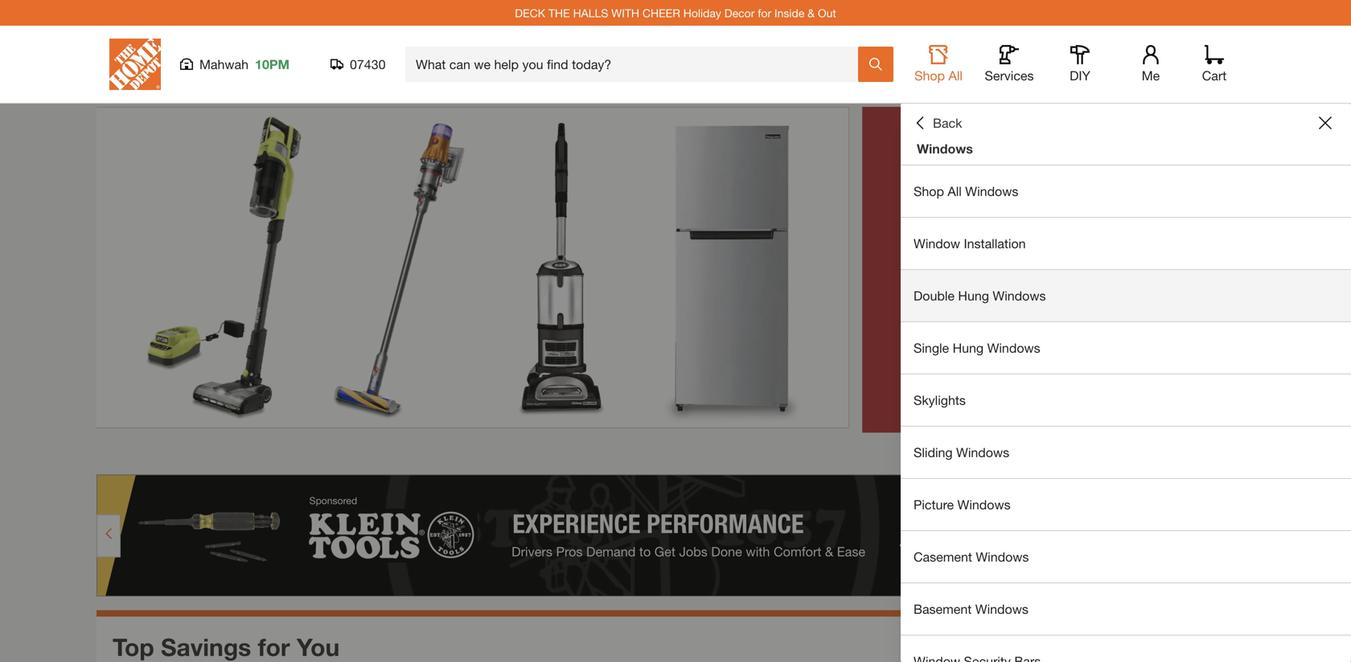Task type: vqa. For each thing, say whether or not it's contained in the screenshot.
Windows inside the "link"
yes



Task type: describe. For each thing, give the bounding box(es) containing it.
&
[[808, 6, 815, 20]]

hung for double
[[959, 288, 990, 304]]

0 horizontal spatial for
[[258, 633, 290, 662]]

installation
[[964, 236, 1026, 251]]

shop for shop all
[[915, 68, 945, 83]]

casement
[[914, 550, 973, 565]]

window
[[914, 236, 961, 251]]

top savings for you
[[113, 633, 340, 662]]

mahwah
[[200, 57, 249, 72]]

windows down "back"
[[917, 141, 973, 156]]

windows inside "link"
[[966, 184, 1019, 199]]

basement
[[914, 602, 972, 617]]

windows right "sliding"
[[957, 445, 1010, 461]]

drawer close image
[[1319, 117, 1332, 130]]

sliding
[[914, 445, 953, 461]]

cart
[[1203, 68, 1227, 83]]

shop all
[[915, 68, 963, 83]]

deck
[[515, 6, 546, 20]]

holiday
[[684, 6, 722, 20]]

1 horizontal spatial for
[[758, 6, 772, 20]]

shop all windows link
[[901, 166, 1352, 217]]

window installation link
[[901, 218, 1352, 270]]

sliding windows link
[[901, 427, 1352, 479]]

deck the halls with cheer holiday decor for inside & out link
[[515, 6, 837, 20]]

menu containing shop all windows
[[901, 166, 1352, 663]]

window installation
[[914, 236, 1026, 251]]

you
[[297, 633, 340, 662]]

picture
[[914, 498, 954, 513]]

10pm
[[255, 57, 290, 72]]

with
[[612, 6, 640, 20]]

back button
[[914, 115, 963, 131]]

shop all button
[[913, 45, 965, 84]]

the
[[549, 6, 570, 20]]

single hung windows
[[914, 341, 1041, 356]]

top
[[113, 633, 154, 662]]

07430 button
[[331, 56, 386, 72]]

What can we help you find today? search field
[[416, 47, 858, 81]]

inside
[[775, 6, 805, 20]]



Task type: locate. For each thing, give the bounding box(es) containing it.
all inside button
[[949, 68, 963, 83]]

single hung windows link
[[901, 323, 1352, 374]]

mahwah 10pm
[[200, 57, 290, 72]]

double
[[914, 288, 955, 304]]

shop inside "link"
[[914, 184, 945, 199]]

sliding windows
[[914, 445, 1010, 461]]

all up "back"
[[949, 68, 963, 83]]

cheer
[[643, 6, 681, 20]]

image for  30nov2023-hp-bau-mw44-45-hero4-appliances image
[[593, 107, 1352, 433]]

hung right double
[[959, 288, 990, 304]]

shop for shop all windows
[[914, 184, 945, 199]]

windows down installation
[[993, 288, 1046, 304]]

for left the inside
[[758, 6, 772, 20]]

windows right basement
[[976, 602, 1029, 617]]

basement windows link
[[901, 584, 1352, 636]]

picture windows
[[914, 498, 1011, 513]]

me button
[[1126, 45, 1177, 84]]

single
[[914, 341, 949, 356]]

windows down "double hung windows"
[[988, 341, 1041, 356]]

cart link
[[1197, 45, 1233, 84]]

feedback link image
[[1330, 272, 1352, 359]]

decor
[[725, 6, 755, 20]]

back
[[933, 115, 963, 131]]

0 vertical spatial hung
[[959, 288, 990, 304]]

for
[[758, 6, 772, 20], [258, 633, 290, 662]]

0 vertical spatial shop
[[915, 68, 945, 83]]

windows
[[917, 141, 973, 156], [966, 184, 1019, 199], [993, 288, 1046, 304], [988, 341, 1041, 356], [957, 445, 1010, 461], [958, 498, 1011, 513], [976, 550, 1029, 565], [976, 602, 1029, 617]]

shop up back button
[[915, 68, 945, 83]]

out
[[818, 6, 837, 20]]

basement windows
[[914, 602, 1029, 617]]

the home depot logo image
[[109, 39, 161, 90]]

halls
[[573, 6, 609, 20]]

0 vertical spatial all
[[949, 68, 963, 83]]

shop all windows
[[914, 184, 1019, 199]]

services
[[985, 68, 1034, 83]]

for left you
[[258, 633, 290, 662]]

skylights link
[[901, 375, 1352, 426]]

shop
[[915, 68, 945, 83], [914, 184, 945, 199]]

all for shop all windows
[[948, 184, 962, 199]]

services button
[[984, 45, 1035, 84]]

all up window installation
[[948, 184, 962, 199]]

picture windows link
[[901, 480, 1352, 531]]

1 vertical spatial shop
[[914, 184, 945, 199]]

1 vertical spatial hung
[[953, 341, 984, 356]]

windows right picture
[[958, 498, 1011, 513]]

me
[[1142, 68, 1160, 83]]

deck the halls with cheer holiday decor for inside & out
[[515, 6, 837, 20]]

all inside "link"
[[948, 184, 962, 199]]

all
[[949, 68, 963, 83], [948, 184, 962, 199]]

shop inside button
[[915, 68, 945, 83]]

double hung windows
[[914, 288, 1046, 304]]

double hung windows link
[[901, 270, 1352, 322]]

shop up window
[[914, 184, 945, 199]]

hung for single
[[953, 341, 984, 356]]

windows right casement
[[976, 550, 1029, 565]]

hung right single
[[953, 341, 984, 356]]

savings
[[161, 633, 251, 662]]

1 vertical spatial all
[[948, 184, 962, 199]]

windows up installation
[[966, 184, 1019, 199]]

menu
[[901, 166, 1352, 663]]

windows inside "link"
[[976, 550, 1029, 565]]

casement windows
[[914, 550, 1029, 565]]

hung
[[959, 288, 990, 304], [953, 341, 984, 356]]

0 vertical spatial for
[[758, 6, 772, 20]]

1 vertical spatial for
[[258, 633, 290, 662]]

casement windows link
[[901, 532, 1352, 583]]

07430
[[350, 57, 386, 72]]

diy
[[1070, 68, 1091, 83]]

all for shop all
[[949, 68, 963, 83]]

diy button
[[1055, 45, 1106, 84]]

skylights
[[914, 393, 966, 408]]



